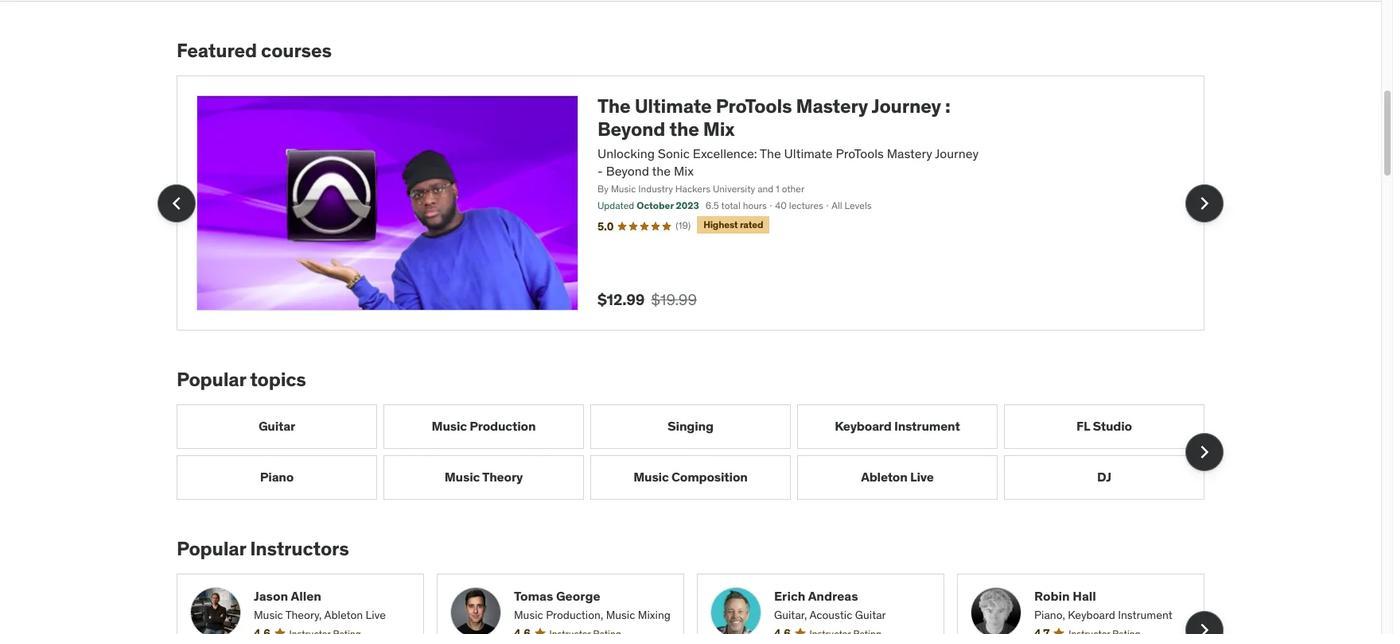 Task type: locate. For each thing, give the bounding box(es) containing it.
carousel element containing the ultimate protools mastery journey : beyond the mix
[[158, 76, 1224, 331]]

ableton inside ableton live link
[[861, 470, 907, 485]]

guitar
[[259, 419, 295, 435], [855, 609, 886, 623]]

ableton down keyboard instrument link
[[861, 470, 907, 485]]

tomas george music production, music mixing
[[514, 588, 671, 623]]

ableton live
[[861, 470, 934, 485]]

1 horizontal spatial mix
[[703, 117, 735, 142]]

jason
[[254, 588, 288, 604]]

beyond down unlocking
[[606, 163, 649, 179]]

0 vertical spatial beyond
[[597, 117, 665, 142]]

ableton down jason allen link
[[324, 609, 363, 623]]

2 vertical spatial carousel element
[[177, 574, 1224, 635]]

carousel element for popular instructors
[[177, 574, 1224, 635]]

ableton
[[861, 470, 907, 485], [324, 609, 363, 623]]

guitar link
[[177, 405, 377, 449]]

0 vertical spatial next image
[[1192, 191, 1217, 216]]

mix up excellence:
[[703, 117, 735, 142]]

music
[[611, 183, 636, 195], [432, 419, 467, 435], [445, 470, 480, 485], [634, 470, 669, 485], [254, 609, 283, 623], [514, 609, 543, 623], [606, 609, 635, 623]]

1 vertical spatial live
[[366, 609, 386, 623]]

levels
[[845, 200, 872, 212]]

1 horizontal spatial instrument
[[1118, 609, 1172, 623]]

1 vertical spatial the
[[652, 163, 671, 179]]

rated
[[740, 219, 763, 231]]

40 lectures
[[775, 200, 823, 212]]

0 vertical spatial protools
[[716, 94, 792, 119]]

hall
[[1073, 588, 1096, 604]]

ableton inside the jason allen music theory, ableton live
[[324, 609, 363, 623]]

0 vertical spatial ultimate
[[635, 94, 712, 119]]

1 vertical spatial protools
[[836, 145, 884, 161]]

2 vertical spatial next image
[[1192, 618, 1217, 635]]

0 horizontal spatial protools
[[716, 94, 792, 119]]

the
[[669, 117, 699, 142], [652, 163, 671, 179]]

2 next image from the top
[[1192, 440, 1217, 465]]

instrument inside robin hall piano, keyboard instrument
[[1118, 609, 1172, 623]]

$12.99 $19.99
[[597, 290, 697, 309]]

carousel element for featured courses
[[158, 76, 1224, 331]]

ultimate up sonic
[[635, 94, 712, 119]]

music down jason
[[254, 609, 283, 623]]

0 horizontal spatial the
[[597, 94, 631, 119]]

0 horizontal spatial ultimate
[[635, 94, 712, 119]]

keyboard
[[835, 419, 892, 435], [1068, 609, 1115, 623]]

1 vertical spatial mastery
[[887, 145, 932, 161]]

studio
[[1093, 419, 1132, 435]]

1 vertical spatial carousel element
[[177, 405, 1224, 500]]

beyond
[[597, 117, 665, 142], [606, 163, 649, 179]]

3 next image from the top
[[1192, 618, 1217, 635]]

1 vertical spatial keyboard
[[1068, 609, 1115, 623]]

protools up excellence:
[[716, 94, 792, 119]]

total
[[721, 200, 741, 212]]

music theory link
[[383, 456, 584, 500]]

all levels
[[832, 200, 872, 212]]

0 horizontal spatial mastery
[[796, 94, 868, 119]]

5.0
[[597, 219, 614, 234]]

composition
[[671, 470, 748, 485]]

beyond up unlocking
[[597, 117, 665, 142]]

the up sonic
[[669, 117, 699, 142]]

featured
[[177, 38, 257, 63]]

journey down :
[[935, 145, 979, 161]]

theory,
[[285, 609, 322, 623]]

university
[[713, 183, 755, 195]]

next image for popular instructors
[[1192, 618, 1217, 635]]

the up the and
[[760, 145, 781, 161]]

live
[[910, 470, 934, 485], [366, 609, 386, 623]]

0 vertical spatial ableton
[[861, 470, 907, 485]]

unlocking
[[597, 145, 655, 161]]

1 horizontal spatial keyboard
[[1068, 609, 1115, 623]]

all
[[832, 200, 842, 212]]

popular
[[177, 368, 246, 392], [177, 537, 246, 561]]

journey
[[872, 94, 941, 119], [935, 145, 979, 161]]

0 vertical spatial popular
[[177, 368, 246, 392]]

1 vertical spatial the
[[760, 145, 781, 161]]

sonic
[[658, 145, 690, 161]]

1 vertical spatial next image
[[1192, 440, 1217, 465]]

1 vertical spatial guitar
[[855, 609, 886, 623]]

1 horizontal spatial live
[[910, 470, 934, 485]]

instrument
[[894, 419, 960, 435], [1118, 609, 1172, 623]]

singing link
[[590, 405, 791, 449]]

0 horizontal spatial instrument
[[894, 419, 960, 435]]

$19.99
[[651, 290, 697, 309]]

1 vertical spatial popular
[[177, 537, 246, 561]]

guitar down erich andreas link
[[855, 609, 886, 623]]

1 horizontal spatial mastery
[[887, 145, 932, 161]]

0 horizontal spatial guitar
[[259, 419, 295, 435]]

popular instructors element
[[177, 537, 1224, 635]]

1 vertical spatial instrument
[[1118, 609, 1172, 623]]

carousel element
[[158, 76, 1224, 331], [177, 405, 1224, 500], [177, 574, 1224, 635]]

popular topics
[[177, 368, 306, 392]]

music theory
[[445, 470, 523, 485]]

0 vertical spatial carousel element
[[158, 76, 1224, 331]]

keyboard down hall
[[1068, 609, 1115, 623]]

piano,
[[1034, 609, 1065, 623]]

next image inside popular instructors element
[[1192, 618, 1217, 635]]

next image for popular topics
[[1192, 440, 1217, 465]]

erich andreas guitar, acoustic guitar
[[774, 588, 886, 623]]

0 horizontal spatial live
[[366, 609, 386, 623]]

production
[[470, 419, 536, 435]]

next image
[[1192, 191, 1217, 216], [1192, 440, 1217, 465], [1192, 618, 1217, 635]]

protools
[[716, 94, 792, 119], [836, 145, 884, 161]]

ultimate up 'other'
[[784, 145, 833, 161]]

live inside the jason allen music theory, ableton live
[[366, 609, 386, 623]]

live down keyboard instrument link
[[910, 470, 934, 485]]

guitar down the topics
[[259, 419, 295, 435]]

jason allen music theory, ableton live
[[254, 588, 386, 623]]

0 horizontal spatial keyboard
[[835, 419, 892, 435]]

2 popular from the top
[[177, 537, 246, 561]]

protools up levels
[[836, 145, 884, 161]]

1 vertical spatial ableton
[[324, 609, 363, 623]]

robin hall piano, keyboard instrument
[[1034, 588, 1172, 623]]

instrument down robin hall link
[[1118, 609, 1172, 623]]

the ultimate protools mastery journey : beyond the mix unlocking sonic excellence: the ultimate protools mastery journey - beyond the mix by music industry hackers university and 1 other
[[597, 94, 979, 195]]

music production link
[[383, 405, 584, 449]]

1 horizontal spatial protools
[[836, 145, 884, 161]]

theory
[[482, 470, 523, 485]]

0 vertical spatial keyboard
[[835, 419, 892, 435]]

1 horizontal spatial ableton
[[861, 470, 907, 485]]

by
[[597, 183, 609, 195]]

0 horizontal spatial ableton
[[324, 609, 363, 623]]

hackers
[[675, 183, 710, 195]]

0 vertical spatial journey
[[872, 94, 941, 119]]

carousel element containing jason allen
[[177, 574, 1224, 635]]

1 popular from the top
[[177, 368, 246, 392]]

guitar,
[[774, 609, 807, 623]]

mix up hackers
[[674, 163, 694, 179]]

instrument up the ableton live
[[894, 419, 960, 435]]

carousel element containing guitar
[[177, 405, 1224, 500]]

1 horizontal spatial guitar
[[855, 609, 886, 623]]

the
[[597, 94, 631, 119], [760, 145, 781, 161]]

acoustic
[[809, 609, 852, 623]]

1 horizontal spatial ultimate
[[784, 145, 833, 161]]

updated
[[597, 200, 634, 212]]

mastery
[[796, 94, 868, 119], [887, 145, 932, 161]]

keyboard up the ableton live
[[835, 419, 892, 435]]

music production
[[432, 419, 536, 435]]

0 vertical spatial instrument
[[894, 419, 960, 435]]

0 vertical spatial the
[[597, 94, 631, 119]]

music up 'updated'
[[611, 183, 636, 195]]

1 horizontal spatial the
[[760, 145, 781, 161]]

ultimate
[[635, 94, 712, 119], [784, 145, 833, 161]]

journey left :
[[872, 94, 941, 119]]

live down jason allen link
[[366, 609, 386, 623]]

the up industry
[[652, 163, 671, 179]]

mix
[[703, 117, 735, 142], [674, 163, 694, 179]]

hours
[[743, 200, 767, 212]]

the up unlocking
[[597, 94, 631, 119]]

0 horizontal spatial mix
[[674, 163, 694, 179]]

0 vertical spatial mastery
[[796, 94, 868, 119]]



Task type: describe. For each thing, give the bounding box(es) containing it.
piano link
[[177, 456, 377, 500]]

robin hall link
[[1034, 588, 1191, 605]]

1 vertical spatial mix
[[674, 163, 694, 179]]

popular for popular instructors
[[177, 537, 246, 561]]

keyboard instrument
[[835, 419, 960, 435]]

instructors
[[250, 537, 349, 561]]

popular instructors
[[177, 537, 349, 561]]

topics
[[250, 368, 306, 392]]

previous image
[[164, 191, 189, 216]]

music left theory
[[445, 470, 480, 485]]

highest
[[703, 219, 738, 231]]

ableton live link
[[797, 456, 998, 500]]

40
[[775, 200, 787, 212]]

:
[[945, 94, 950, 119]]

george
[[556, 588, 600, 604]]

1 next image from the top
[[1192, 191, 1217, 216]]

tomas
[[514, 588, 553, 604]]

erich andreas link
[[774, 588, 931, 605]]

popular for popular topics
[[177, 368, 246, 392]]

0 vertical spatial mix
[[703, 117, 735, 142]]

andreas
[[808, 588, 858, 604]]

lectures
[[789, 200, 823, 212]]

1 vertical spatial beyond
[[606, 163, 649, 179]]

music left production
[[432, 419, 467, 435]]

fl
[[1077, 419, 1090, 435]]

music composition link
[[590, 456, 791, 500]]

1 vertical spatial journey
[[935, 145, 979, 161]]

and
[[758, 183, 773, 195]]

music inside the ultimate protools mastery journey : beyond the mix unlocking sonic excellence: the ultimate protools mastery journey - beyond the mix by music industry hackers university and 1 other
[[611, 183, 636, 195]]

keyboard inside robin hall piano, keyboard instrument
[[1068, 609, 1115, 623]]

2023
[[676, 200, 699, 212]]

robin
[[1034, 588, 1070, 604]]

guitar inside erich andreas guitar, acoustic guitar
[[855, 609, 886, 623]]

0 vertical spatial the
[[669, 117, 699, 142]]

jason allen link
[[254, 588, 411, 605]]

music inside the jason allen music theory, ableton live
[[254, 609, 283, 623]]

(19)
[[676, 220, 691, 232]]

-
[[597, 163, 603, 179]]

singing
[[668, 419, 714, 435]]

carousel element for popular topics
[[177, 405, 1224, 500]]

music down "tomas"
[[514, 609, 543, 623]]

6.5 total hours
[[705, 200, 767, 212]]

excellence:
[[693, 145, 757, 161]]

fl studio link
[[1004, 405, 1205, 449]]

erich
[[774, 588, 805, 604]]

keyboard instrument link
[[797, 405, 998, 449]]

featured courses
[[177, 38, 332, 63]]

highest rated
[[703, 219, 763, 231]]

allen
[[291, 588, 321, 604]]

mixing
[[638, 609, 671, 623]]

1 vertical spatial ultimate
[[784, 145, 833, 161]]

courses
[[261, 38, 332, 63]]

fl studio
[[1077, 419, 1132, 435]]

industry
[[638, 183, 673, 195]]

1
[[776, 183, 780, 195]]

tomas george link
[[514, 588, 671, 605]]

music composition
[[634, 470, 748, 485]]

dj
[[1097, 470, 1111, 485]]

dj link
[[1004, 456, 1205, 500]]

music left composition
[[634, 470, 669, 485]]

october
[[637, 200, 674, 212]]

other
[[782, 183, 805, 195]]

piano
[[260, 470, 294, 485]]

music left mixing at the bottom left of the page
[[606, 609, 635, 623]]

updated october 2023
[[597, 200, 699, 212]]

production,
[[546, 609, 603, 623]]

0 vertical spatial guitar
[[259, 419, 295, 435]]

$12.99
[[597, 290, 645, 309]]

6.5
[[705, 200, 719, 212]]

0 vertical spatial live
[[910, 470, 934, 485]]



Task type: vqa. For each thing, say whether or not it's contained in the screenshot.
Topics at the left
yes



